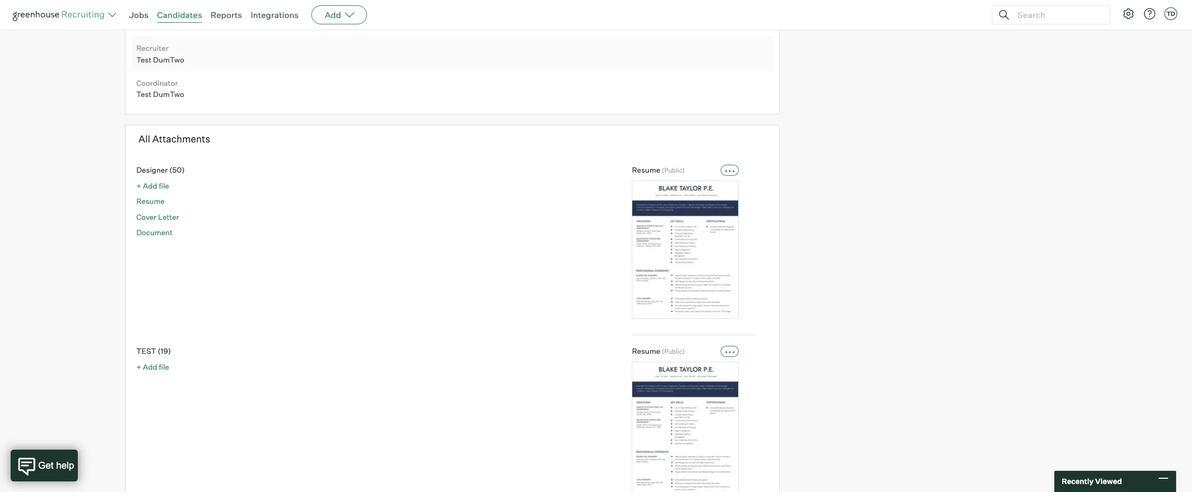 Task type: describe. For each thing, give the bounding box(es) containing it.
Search text field
[[1015, 7, 1101, 23]]

(public) for designer (50)
[[662, 166, 685, 174]]

td button
[[1165, 7, 1178, 20]]

test for coordinator test dumtwo
[[136, 90, 152, 99]]

td button
[[1163, 5, 1180, 22]]

(public) for test (19)
[[662, 347, 685, 355]]

cover
[[136, 212, 156, 221]]

attachments
[[152, 133, 210, 145]]

2 + add file from the top
[[136, 362, 169, 371]]

candidates
[[157, 10, 202, 20]]

reports
[[211, 10, 242, 20]]

(50)
[[169, 165, 185, 174]]

integrations link
[[251, 10, 299, 20]]

td
[[1167, 10, 1175, 17]]

resume for (19)
[[632, 346, 660, 355]]

dummy)
[[216, 20, 246, 29]]

jobs
[[129, 10, 149, 20]]

reports link
[[211, 10, 242, 20]]

resume (public) for (19)
[[632, 346, 685, 355]]

add for first the + add file link from the top of the page
[[143, 181, 157, 190]]

1 + add file link from the top
[[136, 181, 169, 190]]

recently viewed
[[1062, 477, 1122, 486]]

club
[[136, 20, 152, 29]]



Task type: vqa. For each thing, say whether or not it's contained in the screenshot.
"Club"
yes



Task type: locate. For each thing, give the bounding box(es) containing it.
add inside add popup button
[[325, 10, 341, 20]]

0 vertical spatial test
[[136, 55, 152, 64]]

1 vertical spatial + add file link
[[136, 362, 169, 371]]

1 dumtwo from the top
[[153, 55, 184, 64]]

1 vertical spatial resume (public)
[[632, 346, 685, 355]]

2 resume (public) from the top
[[632, 346, 685, 355]]

1 vertical spatial resume
[[136, 197, 165, 206]]

file
[[159, 181, 169, 190], [159, 362, 169, 371]]

0 vertical spatial resume
[[632, 165, 660, 174]]

test down coordinator
[[136, 90, 152, 99]]

(uni)
[[177, 20, 195, 29]]

file for second the + add file link from the top of the page
[[159, 362, 169, 371]]

add for second the + add file link from the top of the page
[[143, 362, 157, 371]]

designer (50)
[[136, 165, 185, 174]]

0 vertical spatial +
[[136, 181, 141, 190]]

designer
[[136, 165, 168, 174]]

2 + add file link from the top
[[136, 362, 169, 371]]

file down '(19)' at the bottom left
[[159, 362, 169, 371]]

+ up resume link
[[136, 181, 141, 190]]

dumtwo inside coordinator test dumtwo
[[153, 90, 184, 99]]

file down designer (50)
[[159, 181, 169, 190]]

test
[[136, 346, 156, 355]]

greenhouse recruiting image
[[13, 8, 108, 21]]

1 (public) from the top
[[662, 166, 685, 174]]

file for first the + add file link from the top of the page
[[159, 181, 169, 190]]

recently
[[1062, 477, 1094, 486]]

1 file from the top
[[159, 181, 169, 190]]

2 file from the top
[[159, 362, 169, 371]]

test
[[136, 55, 152, 64], [136, 90, 152, 99]]

test for recruiter test dumtwo
[[136, 55, 152, 64]]

0 vertical spatial + add file link
[[136, 181, 169, 190]]

0 vertical spatial (public)
[[662, 166, 685, 174]]

configure image
[[1122, 7, 1135, 20]]

2 vertical spatial resume
[[632, 346, 660, 355]]

+ add file down test (19)
[[136, 362, 169, 371]]

cover letter link
[[136, 212, 179, 221]]

2 (public) from the top
[[662, 347, 685, 355]]

1 vertical spatial + add file
[[136, 362, 169, 371]]

resume for (50)
[[632, 165, 660, 174]]

all attachments
[[138, 133, 210, 145]]

2 dumtwo from the top
[[153, 90, 184, 99]]

1 vertical spatial +
[[136, 362, 141, 371]]

dumtwo inside recruiter test dumtwo
[[153, 55, 184, 64]]

dumtwo for coordinator
[[153, 90, 184, 99]]

0 vertical spatial file
[[159, 181, 169, 190]]

source
[[136, 9, 161, 18]]

jobs link
[[129, 10, 149, 20]]

resume (public) for (50)
[[632, 165, 685, 174]]

document
[[136, 228, 173, 237]]

test (19)
[[136, 346, 171, 355]]

integrations
[[251, 10, 299, 20]]

dumtwo
[[153, 55, 184, 64], [153, 90, 184, 99]]

resume
[[632, 165, 660, 174], [136, 197, 165, 206], [632, 346, 660, 355]]

(19)
[[158, 346, 171, 355]]

letter
[[158, 212, 179, 221]]

0 vertical spatial resume (public)
[[632, 165, 685, 174]]

dumtwo down recruiter
[[153, 55, 184, 64]]

1 vertical spatial dumtwo
[[153, 90, 184, 99]]

+ add file link down designer on the left top of the page
[[136, 181, 169, 190]]

1 + add file from the top
[[136, 181, 169, 190]]

coordinator test dumtwo
[[136, 78, 184, 99]]

resume (public)
[[632, 165, 685, 174], [632, 346, 685, 355]]

+ add file
[[136, 181, 169, 190], [136, 362, 169, 371]]

resume link
[[136, 197, 165, 206]]

0 vertical spatial + add file
[[136, 181, 169, 190]]

1 vertical spatial (public)
[[662, 347, 685, 355]]

coordinator
[[136, 78, 178, 87]]

dumtwo for recruiter
[[153, 55, 184, 64]]

recruiter
[[136, 43, 169, 52]]

+ add file link down test (19)
[[136, 362, 169, 371]]

1 vertical spatial add
[[143, 181, 157, 190]]

dumtwo down coordinator
[[153, 90, 184, 99]]

viewed
[[1095, 477, 1122, 486]]

2 + from the top
[[136, 362, 141, 371]]

1 resume (public) from the top
[[632, 165, 685, 174]]

+ add file link
[[136, 181, 169, 190], [136, 362, 169, 371]]

source club blasts (uni) (test dummy)
[[136, 9, 248, 29]]

+ for second the + add file link from the top of the page
[[136, 362, 141, 371]]

test inside coordinator test dumtwo
[[136, 90, 152, 99]]

(test
[[196, 20, 214, 29]]

all
[[138, 133, 150, 145]]

+
[[136, 181, 141, 190], [136, 362, 141, 371]]

test down recruiter
[[136, 55, 152, 64]]

add
[[325, 10, 341, 20], [143, 181, 157, 190], [143, 362, 157, 371]]

candidates link
[[157, 10, 202, 20]]

blasts
[[154, 20, 175, 29]]

1 vertical spatial test
[[136, 90, 152, 99]]

cover letter
[[136, 212, 179, 221]]

recruiter test dumtwo
[[136, 43, 184, 64]]

1 vertical spatial file
[[159, 362, 169, 371]]

1 + from the top
[[136, 181, 141, 190]]

document link
[[136, 228, 173, 237]]

+ add file down designer on the left top of the page
[[136, 181, 169, 190]]

2 test from the top
[[136, 90, 152, 99]]

1 test from the top
[[136, 55, 152, 64]]

2 vertical spatial add
[[143, 362, 157, 371]]

add button
[[312, 5, 367, 24]]

+ for first the + add file link from the top of the page
[[136, 181, 141, 190]]

test inside recruiter test dumtwo
[[136, 55, 152, 64]]

0 vertical spatial dumtwo
[[153, 55, 184, 64]]

0 vertical spatial add
[[325, 10, 341, 20]]

(public)
[[662, 166, 685, 174], [662, 347, 685, 355]]

+ down the test
[[136, 362, 141, 371]]



